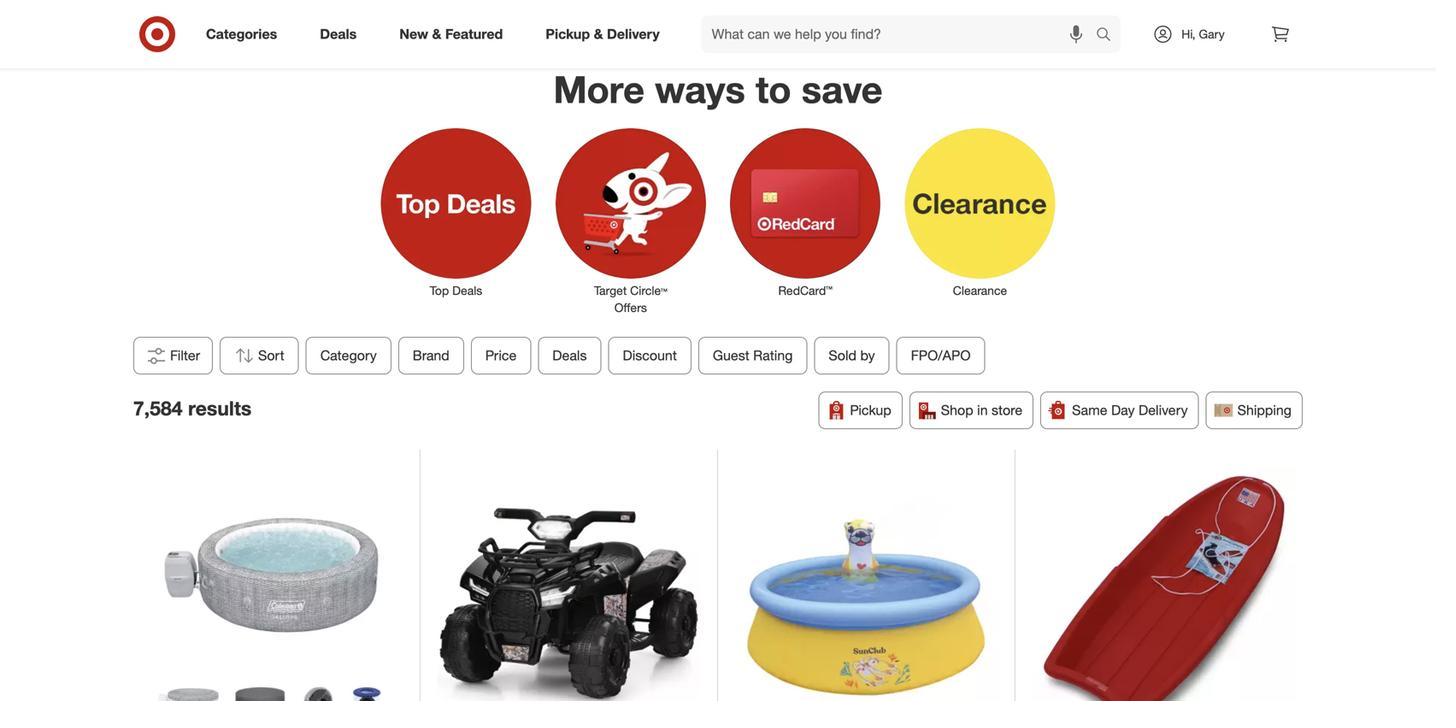 Task type: locate. For each thing, give the bounding box(es) containing it.
rating
[[753, 347, 793, 364]]

carousel region
[[205, 0, 1231, 52]]

search
[[1088, 27, 1129, 44]]

pickup up more
[[546, 26, 590, 42]]

costway 6v kids atv quad electric ride on car toy toddler with led light mp3 image
[[437, 466, 701, 701], [437, 466, 701, 701]]

& up more
[[594, 26, 603, 42]]

delivery inside button
[[1139, 402, 1188, 418]]

price
[[486, 347, 517, 364]]

0 horizontal spatial delivery
[[607, 26, 660, 42]]

category button
[[306, 337, 391, 374]]

store
[[992, 402, 1023, 418]]

1 horizontal spatial &
[[594, 26, 603, 42]]

price button
[[471, 337, 531, 374]]

target circle™ offers
[[594, 283, 667, 315]]

flexible flyer sled 48" image
[[1032, 466, 1296, 701], [1032, 466, 1296, 701]]

same day delivery button
[[1041, 391, 1199, 429]]

1 & from the left
[[432, 26, 442, 42]]

shipping
[[1238, 402, 1292, 418]]

2 horizontal spatial deals
[[553, 347, 587, 364]]

discount button
[[608, 337, 692, 374]]

ways
[[655, 66, 745, 112]]

deals for 'deals' button
[[553, 347, 587, 364]]

hi,
[[1182, 27, 1196, 41]]

new & featured
[[399, 26, 503, 42]]

delivery up more
[[607, 26, 660, 42]]

top deals
[[430, 283, 482, 298]]

same
[[1072, 402, 1108, 418]]

save
[[802, 66, 883, 112]]

deals left new
[[320, 26, 357, 42]]

clearance
[[953, 283, 1007, 298]]

0 horizontal spatial &
[[432, 26, 442, 42]]

pickup down by
[[850, 402, 891, 418]]

1 horizontal spatial delivery
[[1139, 402, 1188, 418]]

more
[[553, 66, 645, 112]]

1 horizontal spatial deals
[[452, 283, 482, 298]]

0 horizontal spatial deals
[[320, 26, 357, 42]]

0 vertical spatial deals
[[320, 26, 357, 42]]

deals button
[[538, 337, 601, 374]]

1 horizontal spatial pickup
[[850, 402, 891, 418]]

deals
[[320, 26, 357, 42], [452, 283, 482, 298], [553, 347, 587, 364]]

fpo/apo button
[[897, 337, 985, 374]]

pickup & delivery link
[[531, 15, 681, 53]]

pickup inside button
[[850, 402, 891, 418]]

deals right price on the left of page
[[553, 347, 587, 364]]

deals right the top
[[452, 283, 482, 298]]

&
[[432, 26, 442, 42], [594, 26, 603, 42]]

delivery
[[607, 26, 660, 42], [1139, 402, 1188, 418]]

coleman sicily saluspa inflatable round outdoor hot tub spa with 180 soothing airjets, filter cartridge, and insulated cover image
[[140, 466, 403, 701], [140, 466, 403, 701]]

search button
[[1088, 15, 1129, 56]]

0 vertical spatial pickup
[[546, 26, 590, 42]]

1 vertical spatial deals
[[452, 283, 482, 298]]

2 & from the left
[[594, 26, 603, 42]]

delivery right 'day'
[[1139, 402, 1188, 418]]

delivery for pickup & delivery
[[607, 26, 660, 42]]

brand button
[[398, 337, 464, 374]]

brand
[[413, 347, 450, 364]]

filter
[[170, 347, 200, 364]]

deals inside button
[[553, 347, 587, 364]]

shop in store
[[941, 402, 1023, 418]]

1 vertical spatial delivery
[[1139, 402, 1188, 418]]

sold by button
[[814, 337, 890, 374]]

& for pickup
[[594, 26, 603, 42]]

guest rating button
[[698, 337, 807, 374]]

2 vertical spatial deals
[[553, 347, 587, 364]]

redcard™
[[778, 283, 833, 298]]

target
[[594, 283, 627, 298]]

pickup
[[546, 26, 590, 42], [850, 402, 891, 418]]

& for new
[[432, 26, 442, 42]]

categories
[[206, 26, 277, 42]]

sold
[[829, 347, 857, 364]]

jleisure sun club 12010 5 foot x 16.5 inch 1 to 2 person capacity 3d kids outdoor above ground inflatable kiddie swimming pool, blue image
[[735, 466, 998, 701], [735, 466, 998, 701]]

0 vertical spatial delivery
[[607, 26, 660, 42]]

1 vertical spatial pickup
[[850, 402, 891, 418]]

pickup for pickup
[[850, 402, 891, 418]]

fpo/apo
[[911, 347, 971, 364]]

& right new
[[432, 26, 442, 42]]

new & featured link
[[385, 15, 524, 53]]

by
[[861, 347, 875, 364]]

0 horizontal spatial pickup
[[546, 26, 590, 42]]

guest
[[713, 347, 750, 364]]



Task type: describe. For each thing, give the bounding box(es) containing it.
pickup & delivery
[[546, 26, 660, 42]]

circle™
[[630, 283, 667, 298]]

shop in store button
[[909, 391, 1034, 429]]

pickup button
[[818, 391, 903, 429]]

shop
[[941, 402, 973, 418]]

sold by
[[829, 347, 875, 364]]

shipping button
[[1206, 391, 1303, 429]]

category
[[320, 347, 377, 364]]

redcard™ link
[[718, 125, 893, 299]]

to
[[756, 66, 791, 112]]

7,584 results
[[133, 396, 252, 420]]

delivery for same day delivery
[[1139, 402, 1188, 418]]

sort
[[258, 347, 285, 364]]

gary
[[1199, 27, 1225, 41]]

results
[[188, 396, 252, 420]]

deals for deals link
[[320, 26, 357, 42]]

more ways to save
[[553, 66, 883, 112]]

deals link
[[305, 15, 378, 53]]

in
[[977, 402, 988, 418]]

featured
[[445, 26, 503, 42]]

categories link
[[192, 15, 299, 53]]

filter button
[[133, 337, 213, 374]]

7,584
[[133, 396, 183, 420]]

same day delivery
[[1072, 402, 1188, 418]]

pickup for pickup & delivery
[[546, 26, 590, 42]]

new
[[399, 26, 428, 42]]

What can we help you find? suggestions appear below search field
[[702, 15, 1100, 53]]

top deals link
[[369, 125, 543, 299]]

day
[[1111, 402, 1135, 418]]

sort button
[[220, 337, 299, 374]]

discount
[[623, 347, 677, 364]]

clearance link
[[893, 125, 1067, 299]]

hi, gary
[[1182, 27, 1225, 41]]

guest rating
[[713, 347, 793, 364]]

offers
[[615, 300, 647, 315]]

top
[[430, 283, 449, 298]]



Task type: vqa. For each thing, say whether or not it's contained in the screenshot.
Flexible Flyer Sled 48" image
yes



